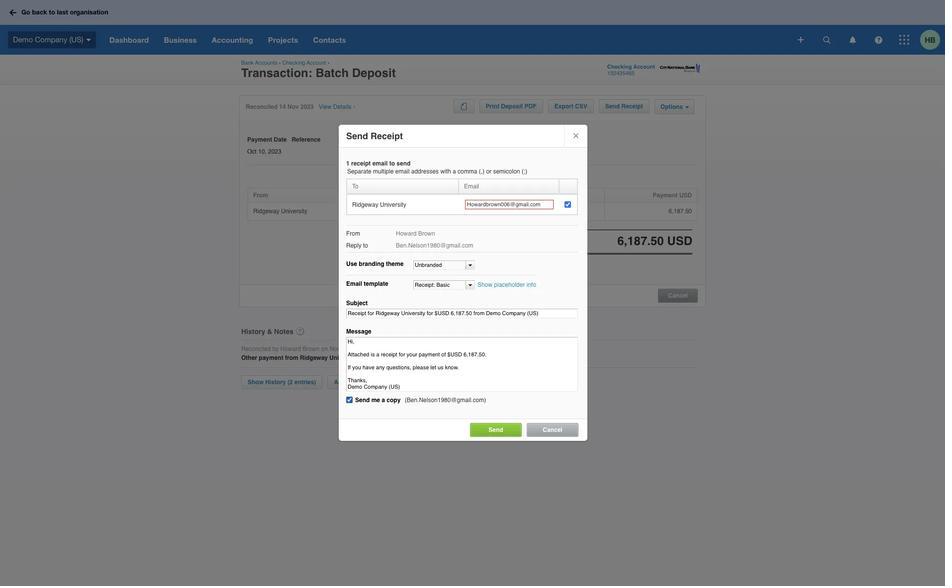 Task type: vqa. For each thing, say whether or not it's contained in the screenshot.
from
yes



Task type: locate. For each thing, give the bounding box(es) containing it.
show for show history (2 entries)
[[248, 379, 264, 386]]

1 horizontal spatial send receipt
[[606, 103, 643, 110]]

svg image inside the demo company (us) "popup button"
[[86, 39, 91, 41]]

from
[[253, 192, 268, 199], [346, 230, 360, 237]]

account inside checking account 132435465
[[634, 64, 656, 70]]

deposit left pdf
[[501, 103, 523, 110]]

2 horizontal spatial to
[[390, 160, 395, 167]]

cancel
[[669, 292, 688, 299], [543, 427, 563, 434]]

payment for payment usd
[[653, 192, 678, 199]]

date left 'reference'
[[274, 136, 287, 143]]

2023 left at
[[352, 346, 365, 353]]

0 vertical spatial email
[[373, 160, 388, 167]]

nov right 14 at top
[[288, 104, 299, 110]]

deposit right 'batch'
[[352, 66, 396, 80]]

0 horizontal spatial svg image
[[798, 37, 804, 43]]

0 horizontal spatial a
[[382, 397, 385, 404]]

1 vertical spatial payment
[[653, 192, 678, 199]]

0 vertical spatial send receipt
[[606, 103, 643, 110]]

1 horizontal spatial account
[[634, 64, 656, 70]]

date right due
[[546, 192, 559, 199]]

due date
[[533, 192, 559, 199]]

31
[[369, 355, 376, 362]]

None checkbox
[[565, 202, 571, 208], [346, 397, 353, 404], [565, 202, 571, 208], [346, 397, 353, 404]]

payment left usd
[[653, 192, 678, 199]]

1 vertical spatial show
[[248, 379, 264, 386]]

email up multiple
[[373, 160, 388, 167]]

account up view
[[307, 60, 326, 66]]

1 vertical spatial to
[[390, 160, 395, 167]]

to inside "link"
[[49, 8, 55, 16]]

1 horizontal spatial university
[[330, 355, 359, 362]]

history left &
[[241, 328, 265, 336]]

date inside payment date oct 10, 2023
[[274, 136, 287, 143]]

› right the accounts
[[279, 60, 281, 66]]

6,187.50 right for
[[424, 355, 447, 362]]

0 horizontal spatial payment
[[247, 136, 272, 143]]

6,187.50
[[669, 208, 692, 215], [424, 355, 447, 362]]

0 horizontal spatial show
[[248, 379, 264, 386]]

2023 right 10,
[[268, 148, 282, 155]]

None text field
[[414, 261, 466, 270], [414, 281, 466, 290], [414, 261, 466, 270], [414, 281, 466, 290]]

132435465
[[608, 70, 635, 77]]

export csv link
[[548, 100, 594, 113]]

to left send
[[390, 160, 395, 167]]

0 horizontal spatial date
[[274, 136, 287, 143]]

hb
[[925, 35, 936, 44]]

howard brown
[[396, 230, 435, 237]]

separate
[[347, 168, 372, 175]]

0 vertical spatial email
[[464, 183, 479, 190]]

1 vertical spatial on
[[360, 355, 368, 362]]

reconciled
[[246, 104, 278, 110], [241, 346, 271, 353]]

invoice
[[374, 192, 394, 199]]

addresses
[[411, 168, 439, 175]]

0 vertical spatial payment
[[247, 136, 272, 143]]

2023 inside reconciled by howard brown on nov 14, 2023 at 17:43pm other payment from ridgeway university on 31 august 2011 for 6,187.50
[[352, 346, 365, 353]]

0 horizontal spatial university
[[281, 208, 307, 215]]

from down 10,
[[253, 192, 268, 199]]

1 vertical spatial date
[[546, 192, 559, 199]]

0 vertical spatial deposit
[[352, 66, 396, 80]]

a
[[453, 168, 456, 175], [382, 397, 385, 404]]

0 horizontal spatial deposit
[[352, 66, 396, 80]]

add note link
[[328, 376, 367, 390]]

demo company (us) button
[[0, 25, 102, 55]]

0 vertical spatial cancel
[[669, 292, 688, 299]]

1 vertical spatial howard
[[281, 346, 301, 353]]

0 horizontal spatial send receipt
[[346, 131, 403, 141]]

branding
[[359, 261, 385, 268]]

a right with
[[453, 168, 456, 175]]

0 horizontal spatial email
[[346, 281, 362, 288]]

0 horizontal spatial from
[[253, 192, 268, 199]]

1 vertical spatial nov
[[330, 346, 340, 353]]

1 horizontal spatial svg image
[[900, 35, 910, 45]]

template
[[364, 281, 389, 288]]

0 horizontal spatial to
[[49, 8, 55, 16]]

Subject text field
[[346, 309, 578, 319]]

14,
[[342, 346, 350, 353]]

svg image
[[900, 35, 910, 45], [798, 37, 804, 43]]

1 vertical spatial history
[[265, 379, 286, 386]]

email down send
[[396, 168, 410, 175]]

1 horizontal spatial ridgeway university
[[352, 201, 406, 208]]

0 horizontal spatial account
[[307, 60, 326, 66]]

0 vertical spatial details
[[333, 104, 352, 110]]

0 horizontal spatial cancel link
[[527, 424, 579, 438]]

to
[[49, 8, 55, 16], [390, 160, 395, 167], [363, 242, 368, 249]]

1 horizontal spatial nov
[[330, 346, 340, 353]]

accounts
[[255, 60, 278, 66]]

0 vertical spatial reconciled
[[246, 104, 278, 110]]

send receipt
[[606, 103, 643, 110], [346, 131, 403, 141]]

navigation
[[102, 25, 791, 55]]

payment usd
[[653, 192, 692, 199]]

batch
[[316, 66, 349, 80]]

2023 left view
[[301, 104, 314, 110]]

account up send receipt "link" at the top right
[[634, 64, 656, 70]]

details right view
[[333, 104, 352, 110]]

deposit inside the bank accounts › checking account › transaction:                batch deposit
[[352, 66, 396, 80]]

checking inside the bank accounts › checking account › transaction:                batch deposit
[[282, 60, 305, 66]]

howard inside reconciled by howard brown on nov 14, 2023 at 17:43pm other payment from ridgeway university on 31 august 2011 for 6,187.50
[[281, 346, 301, 353]]

1 vertical spatial details
[[477, 192, 497, 199]]

1 horizontal spatial payment
[[653, 192, 678, 199]]

brown up entries)
[[303, 346, 320, 353]]

1 horizontal spatial 6,187.50
[[669, 208, 692, 215]]

0 horizontal spatial howard
[[281, 346, 301, 353]]

1 horizontal spatial receipt
[[622, 103, 643, 110]]

1 horizontal spatial oct
[[533, 208, 542, 215]]

checking up send receipt "link" at the top right
[[608, 64, 632, 70]]

checking right the accounts
[[282, 60, 305, 66]]

reconciled left 14 at top
[[246, 104, 278, 110]]

send
[[606, 103, 620, 110], [346, 131, 368, 141], [355, 397, 370, 404], [489, 427, 504, 434]]

payment up 10,
[[247, 136, 272, 143]]

account
[[307, 60, 326, 66], [634, 64, 656, 70]]

last
[[57, 8, 68, 16]]

0 vertical spatial history
[[241, 328, 265, 336]]

bank
[[241, 60, 254, 66]]

account inside the bank accounts › checking account › transaction:                batch deposit
[[307, 60, 326, 66]]

send inside send 'link'
[[489, 427, 504, 434]]

receipt down '132435465'
[[622, 103, 643, 110]]

0 horizontal spatial ›
[[279, 60, 281, 66]]

howard down 0020
[[396, 230, 417, 237]]

oct left 10,
[[247, 148, 257, 155]]

by
[[273, 346, 279, 353]]

payment inside payment date oct 10, 2023
[[247, 136, 272, 143]]

1 vertical spatial email
[[396, 168, 410, 175]]

at
[[367, 346, 372, 353]]

1 horizontal spatial howard
[[396, 230, 417, 237]]

0 horizontal spatial 6,187.50
[[424, 355, 447, 362]]

1 horizontal spatial email
[[396, 168, 410, 175]]

details down or
[[477, 192, 497, 199]]

to left last
[[49, 8, 55, 16]]

2 horizontal spatial university
[[380, 201, 406, 208]]

multiple
[[373, 168, 394, 175]]

a inside '1 receipt email to send separate multiple email addresses with a comma (,) or semicolon (;)'
[[453, 168, 456, 175]]

send receipt up receipt
[[346, 131, 403, 141]]

deposit
[[352, 66, 396, 80], [501, 103, 523, 110]]

1 vertical spatial brown
[[303, 346, 320, 353]]

1 vertical spatial cancel link
[[527, 424, 579, 438]]

reconciled inside reconciled by howard brown on nov 14, 2023 at 17:43pm other payment from ridgeway university on 31 august 2011 for 6,187.50
[[241, 346, 271, 353]]

payment
[[247, 136, 272, 143], [653, 192, 678, 199]]

17:43pm
[[374, 346, 397, 353]]

1 horizontal spatial email
[[464, 183, 479, 190]]

brown up ben.nelson1980@gmail.com
[[418, 230, 435, 237]]

back
[[32, 8, 47, 16]]

1 vertical spatial 6,187.50
[[424, 355, 447, 362]]

print deposit pdf link
[[480, 100, 543, 113]]

cancel link
[[659, 290, 698, 299], [527, 424, 579, 438]]

(us)
[[69, 35, 83, 44]]

from up reply
[[346, 230, 360, 237]]

semicolon
[[493, 168, 520, 175]]

pdf
[[525, 103, 537, 110]]

1 horizontal spatial deposit
[[501, 103, 523, 110]]

0 vertical spatial on
[[321, 346, 328, 353]]

1 vertical spatial reconciled
[[241, 346, 271, 353]]

(ben.nelson1980@gmail.com)
[[405, 397, 486, 404]]

brown
[[418, 230, 435, 237], [303, 346, 320, 353]]

0 vertical spatial to
[[49, 8, 55, 16]]

reference
[[292, 136, 321, 143]]

0 vertical spatial receipt
[[622, 103, 643, 110]]

theme
[[386, 261, 404, 268]]

1 vertical spatial cancel
[[543, 427, 563, 434]]

email
[[464, 183, 479, 190], [346, 281, 362, 288]]

0 vertical spatial date
[[274, 136, 287, 143]]

options
[[661, 104, 683, 110]]

0 horizontal spatial ridgeway
[[253, 208, 280, 215]]

note
[[347, 379, 361, 386]]

reply to
[[346, 242, 368, 249]]

1 horizontal spatial date
[[546, 192, 559, 199]]

use
[[346, 261, 357, 268]]

0 horizontal spatial nov
[[288, 104, 299, 110]]

email template
[[346, 281, 389, 288]]

›
[[279, 60, 281, 66], [328, 60, 330, 66], [353, 104, 355, 110]]

show left placeholder
[[478, 282, 493, 289]]

send receipt down '132435465'
[[606, 103, 643, 110]]

nov left 14,
[[330, 346, 340, 353]]

university
[[380, 201, 406, 208], [281, 208, 307, 215], [330, 355, 359, 362]]

0 vertical spatial from
[[253, 192, 268, 199]]

on left 14,
[[321, 346, 328, 353]]

send inside send receipt "link"
[[606, 103, 620, 110]]

0 vertical spatial oct
[[247, 148, 257, 155]]

go back to last organisation link
[[6, 4, 114, 21]]

inv-
[[374, 208, 385, 215]]

0 horizontal spatial checking
[[282, 60, 305, 66]]

usd
[[680, 192, 692, 199]]

to
[[352, 183, 359, 190]]

ridgeway inside reconciled by howard brown on nov 14, 2023 at 17:43pm other payment from ridgeway university on 31 august 2011 for 6,187.50
[[300, 355, 328, 362]]

email down comma
[[464, 183, 479, 190]]

0 vertical spatial 6,187.50
[[669, 208, 692, 215]]

receipt
[[351, 160, 371, 167]]

1 vertical spatial email
[[346, 281, 362, 288]]

0 horizontal spatial receipt
[[371, 131, 403, 141]]

2 horizontal spatial ›
[[353, 104, 355, 110]]

14
[[279, 104, 286, 110]]

None text field
[[465, 200, 554, 210]]

date for payment date oct 10, 2023
[[274, 136, 287, 143]]

1 horizontal spatial show
[[478, 282, 493, 289]]

ben.nelson1980@gmail.com
[[396, 242, 474, 249]]

reconciled up other
[[241, 346, 271, 353]]

checking
[[282, 60, 305, 66], [608, 64, 632, 70]]

2 vertical spatial to
[[363, 242, 368, 249]]

1 horizontal spatial a
[[453, 168, 456, 175]]

6,187.50 down usd
[[669, 208, 692, 215]]

nov
[[288, 104, 299, 110], [330, 346, 340, 353]]

on left "31"
[[360, 355, 368, 362]]

1 horizontal spatial ridgeway
[[300, 355, 328, 362]]

subject
[[346, 300, 368, 307]]

export csv
[[555, 103, 588, 110]]

receipt inside "link"
[[622, 103, 643, 110]]

demo company (us)
[[13, 35, 83, 44]]

0 vertical spatial howard
[[396, 230, 417, 237]]

0 vertical spatial a
[[453, 168, 456, 175]]

email up subject
[[346, 281, 362, 288]]

1 horizontal spatial on
[[360, 355, 368, 362]]

oct left the 9,
[[533, 208, 542, 215]]

inv-0020
[[374, 208, 399, 215]]

a right me
[[382, 397, 385, 404]]

go back to last organisation
[[21, 8, 108, 16]]

1 horizontal spatial from
[[346, 230, 360, 237]]

› right checking account link
[[328, 60, 330, 66]]

to right reply
[[363, 242, 368, 249]]

howard up from
[[281, 346, 301, 353]]

0 vertical spatial show
[[478, 282, 493, 289]]

0 horizontal spatial oct
[[247, 148, 257, 155]]

0 vertical spatial cancel link
[[659, 290, 698, 299]]

view details › link
[[319, 104, 355, 111]]

nov inside reconciled by howard brown on nov 14, 2023 at 17:43pm other payment from ridgeway university on 31 august 2011 for 6,187.50
[[330, 346, 340, 353]]

receipt up send
[[371, 131, 403, 141]]

0 horizontal spatial brown
[[303, 346, 320, 353]]

on
[[321, 346, 328, 353], [360, 355, 368, 362]]

history left (2
[[265, 379, 286, 386]]

Message text field
[[346, 337, 578, 392]]

show down other
[[248, 379, 264, 386]]

svg image
[[9, 9, 16, 16], [823, 36, 831, 44], [850, 36, 856, 44], [875, 36, 883, 44], [86, 39, 91, 41]]

› right view
[[353, 104, 355, 110]]

0 vertical spatial nov
[[288, 104, 299, 110]]

2023
[[301, 104, 314, 110], [268, 148, 282, 155], [551, 208, 564, 215], [352, 346, 365, 353]]



Task type: describe. For each thing, give the bounding box(es) containing it.
1 horizontal spatial details
[[477, 192, 497, 199]]

demo
[[13, 35, 33, 44]]

add
[[334, 379, 346, 386]]

checking account link
[[282, 60, 326, 66]]

university inside reconciled by howard brown on nov 14, 2023 at 17:43pm other payment from ridgeway university on 31 august 2011 for 6,187.50
[[330, 355, 359, 362]]

checking inside checking account 132435465
[[608, 64, 632, 70]]

brown inside reconciled by howard brown on nov 14, 2023 at 17:43pm other payment from ridgeway university on 31 august 2011 for 6,187.50
[[303, 346, 320, 353]]

csv
[[575, 103, 588, 110]]

reconciled by howard brown on nov 14, 2023 at 17:43pm other payment from ridgeway university on 31 august 2011 for 6,187.50
[[241, 346, 447, 362]]

transaction:
[[241, 66, 312, 80]]

go
[[21, 8, 30, 16]]

copy
[[387, 397, 401, 404]]

organisation
[[70, 8, 108, 16]]

6,187.50 inside reconciled by howard brown on nov 14, 2023 at 17:43pm other payment from ridgeway university on 31 august 2011 for 6,187.50
[[424, 355, 447, 362]]

1 horizontal spatial cancel link
[[659, 290, 698, 299]]

(2
[[288, 379, 293, 386]]

show for show placeholder info
[[478, 282, 493, 289]]

info
[[527, 282, 537, 289]]

view
[[319, 104, 332, 110]]

company
[[35, 35, 67, 44]]

1 horizontal spatial cancel
[[669, 292, 688, 299]]

for
[[414, 355, 422, 362]]

email for email
[[464, 183, 479, 190]]

1 horizontal spatial ›
[[328, 60, 330, 66]]

show history (2 entries) link
[[241, 376, 323, 390]]

from
[[285, 355, 298, 362]]

inv-0020 link
[[374, 208, 399, 215]]

1 vertical spatial deposit
[[501, 103, 523, 110]]

send link
[[470, 424, 522, 438]]

0 horizontal spatial details
[[333, 104, 352, 110]]

due
[[533, 192, 544, 199]]

1
[[346, 160, 350, 167]]

1 receipt email to send separate multiple email addresses with a comma (,) or semicolon (;)
[[346, 160, 528, 175]]

history & notes
[[241, 328, 294, 336]]

6,187.50 usd
[[618, 235, 693, 249]]

send me a copy (ben.nelson1980@gmail.com)
[[355, 397, 486, 404]]

send
[[397, 160, 411, 167]]

reply
[[346, 242, 362, 249]]

august
[[377, 355, 398, 362]]

(,)
[[479, 168, 485, 175]]

me
[[372, 397, 380, 404]]

export
[[555, 103, 574, 110]]

number
[[396, 192, 419, 199]]

show placeholder info
[[478, 282, 537, 289]]

9,
[[544, 208, 549, 215]]

use branding theme
[[346, 261, 404, 268]]

oct inside payment date oct 10, 2023
[[247, 148, 257, 155]]

0 horizontal spatial cancel
[[543, 427, 563, 434]]

2023 inside payment date oct 10, 2023
[[268, 148, 282, 155]]

1 vertical spatial a
[[382, 397, 385, 404]]

payment date oct 10, 2023
[[247, 136, 287, 155]]

email for email template
[[346, 281, 362, 288]]

date for due date
[[546, 192, 559, 199]]

bank accounts › checking account › transaction:                batch deposit
[[241, 60, 396, 80]]

10,
[[258, 148, 267, 155]]

with
[[441, 168, 451, 175]]

checking account 132435465
[[608, 64, 656, 77]]

show history (2 entries)
[[248, 379, 316, 386]]

other
[[241, 355, 257, 362]]

1 vertical spatial receipt
[[371, 131, 403, 141]]

&
[[267, 328, 272, 336]]

print
[[486, 103, 500, 110]]

show placeholder info link
[[478, 282, 537, 289]]

add note
[[334, 379, 361, 386]]

payment for payment date oct 10, 2023
[[247, 136, 272, 143]]

svg image inside go back to last organisation "link"
[[9, 9, 16, 16]]

entries)
[[295, 379, 316, 386]]

oct 9, 2023
[[533, 208, 564, 215]]

send receipt inside "link"
[[606, 103, 643, 110]]

0 horizontal spatial ridgeway university
[[253, 208, 307, 215]]

comma
[[458, 168, 478, 175]]

(;)
[[522, 168, 528, 175]]

0 horizontal spatial email
[[373, 160, 388, 167]]

2011
[[399, 355, 412, 362]]

bank accounts link
[[241, 60, 278, 66]]

reconciled for reconciled by howard brown on nov 14, 2023 at 17:43pm other payment from ridgeway university on 31 august 2011 for 6,187.50
[[241, 346, 271, 353]]

0020
[[385, 208, 399, 215]]

1 horizontal spatial brown
[[418, 230, 435, 237]]

send receipt link
[[599, 100, 650, 113]]

message
[[346, 329, 372, 335]]

reconciled 14 nov 2023 view details ›
[[246, 104, 355, 110]]

placeholder
[[494, 282, 525, 289]]

1 vertical spatial send receipt
[[346, 131, 403, 141]]

hb banner
[[0, 0, 946, 55]]

or
[[487, 168, 492, 175]]

notes
[[274, 328, 294, 336]]

reconciled for reconciled 14 nov 2023 view details ›
[[246, 104, 278, 110]]

2023 right the 9,
[[551, 208, 564, 215]]

2 horizontal spatial ridgeway
[[352, 201, 379, 208]]

1 vertical spatial from
[[346, 230, 360, 237]]

0 horizontal spatial on
[[321, 346, 328, 353]]

invoice number
[[374, 192, 419, 199]]

to inside '1 receipt email to send separate multiple email addresses with a comma (,) or semicolon (;)'
[[390, 160, 395, 167]]

navigation inside hb banner
[[102, 25, 791, 55]]

1 horizontal spatial to
[[363, 242, 368, 249]]

print deposit pdf
[[486, 103, 537, 110]]



